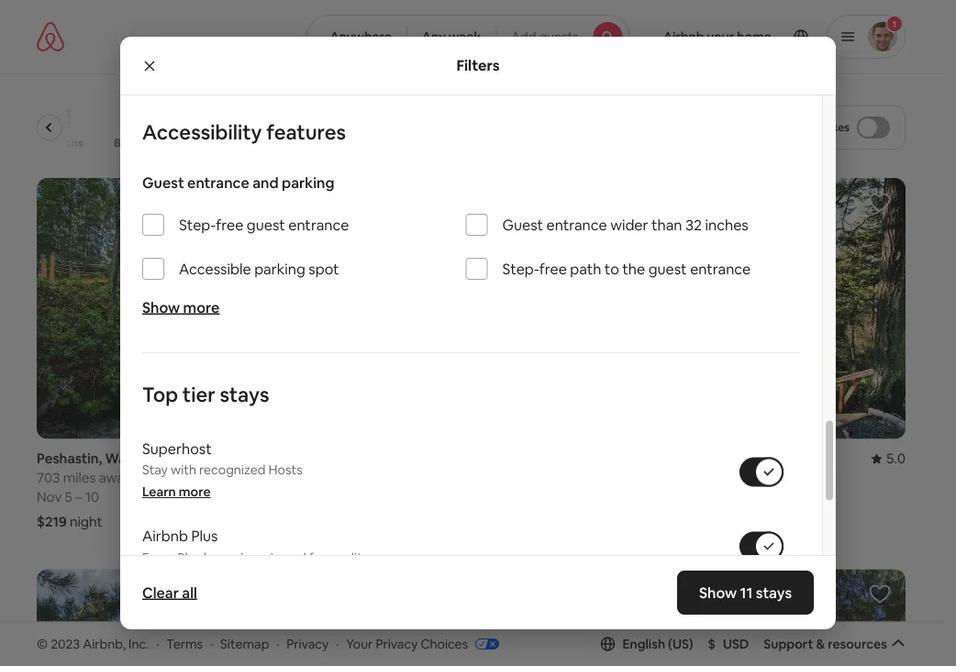 Task type: describe. For each thing, give the bounding box(es) containing it.
show 11 stays link
[[677, 571, 814, 615]]

with
[[171, 462, 196, 478]]

peshastin,
[[37, 450, 102, 468]]

display
[[718, 120, 755, 134]]

guest for guest entrance and parking
[[142, 173, 184, 192]]

to
[[605, 260, 619, 278]]

show more
[[142, 298, 220, 317]]

guest for guest entrance wider than 32 inches
[[503, 215, 544, 234]]

your privacy choices link
[[346, 636, 499, 654]]

0 horizontal spatial guest
[[247, 215, 285, 234]]

32
[[686, 215, 702, 234]]

inches
[[705, 215, 749, 234]]

week
[[449, 28, 481, 45]]

add to wishlist: peshastin, washington image
[[275, 192, 297, 214]]

show for show 11 stays
[[699, 583, 737, 602]]

4 · from the left
[[336, 636, 339, 652]]

than
[[652, 215, 683, 234]]

display total before taxes
[[718, 120, 850, 134]]

usd
[[723, 636, 749, 652]]

guests
[[539, 28, 579, 45]]

11
[[740, 583, 753, 602]]

accessibility features
[[142, 119, 346, 145]]

map
[[465, 555, 492, 572]]

group containing mansions
[[34, 92, 591, 163]]

home
[[204, 549, 238, 566]]

entrance down luxe on the top of page
[[187, 173, 250, 192]]

tier
[[182, 382, 215, 408]]

step- for step-free guest entrance
[[179, 215, 216, 234]]

1 vertical spatial plus
[[178, 549, 201, 566]]

amazing pools
[[283, 136, 360, 150]]

more inside superhost stay with recognized hosts learn more
[[179, 484, 211, 500]]

free for path
[[539, 260, 567, 278]]

show 11 stays
[[699, 583, 792, 602]]

your
[[346, 636, 373, 652]]

©
[[37, 636, 48, 652]]

total
[[758, 120, 782, 134]]

2023
[[51, 636, 80, 652]]

5
[[65, 489, 72, 506]]

coupeville,
[[631, 450, 703, 468]]

resources
[[828, 636, 888, 652]]

top
[[142, 382, 178, 408]]

add to wishlist: sooke, canada image
[[869, 584, 891, 606]]

inc.
[[129, 636, 149, 652]]

$ usd
[[708, 636, 749, 652]]

5.0
[[886, 450, 906, 468]]

stays for show 11 stays
[[756, 583, 792, 602]]

anywhere
[[330, 28, 392, 45]]

show more button
[[142, 298, 220, 317]]

all
[[182, 583, 197, 602]]

any week
[[422, 28, 481, 45]]

1 vertical spatial guest
[[649, 260, 687, 278]]

taxes
[[822, 120, 850, 134]]

2 · from the left
[[210, 636, 213, 652]]

show for show more
[[142, 298, 180, 317]]

learn more link
[[142, 484, 211, 500]]

every
[[142, 549, 175, 566]]

4.87 out of 5 average rating image
[[269, 450, 312, 468]]

step-free guest entrance
[[179, 215, 349, 234]]

recognized
[[199, 462, 266, 478]]

3 · from the left
[[277, 636, 280, 652]]

spot
[[309, 260, 339, 278]]

quality
[[329, 549, 369, 566]]

english (us)
[[623, 636, 694, 652]]

5.0 out of 5 average rating image
[[872, 450, 906, 468]]

entrance down the add to wishlist: peshastin, washington image at the top of page
[[288, 215, 349, 234]]

add to wishlist: coupeville, washington image
[[869, 192, 891, 214]]

miles
[[63, 469, 96, 487]]

before
[[784, 120, 819, 134]]

sitemap link
[[220, 636, 269, 652]]

airbnb,
[[83, 636, 126, 652]]

stays for top tier stays
[[220, 382, 269, 408]]

english (us) button
[[601, 636, 694, 652]]

choices
[[421, 636, 468, 652]]

privacy link
[[287, 636, 329, 652]]

reviewed
[[252, 549, 306, 566]]

amazing
[[283, 136, 329, 150]]



Task type: vqa. For each thing, say whether or not it's contained in the screenshot.
Airbnb Plus Every Plus home is reviewed for quality
yes



Task type: locate. For each thing, give the bounding box(es) containing it.
show left the map
[[429, 555, 462, 572]]

your privacy choices
[[346, 636, 468, 652]]

stays
[[220, 382, 269, 408], [756, 583, 792, 602]]

guest
[[142, 173, 184, 192], [503, 215, 544, 234]]

free down guest entrance and parking
[[216, 215, 244, 234]]

display total before taxes button
[[702, 106, 906, 150]]

$219
[[37, 513, 67, 531]]

0 horizontal spatial stays
[[220, 382, 269, 408]]

plus
[[191, 527, 218, 545], [178, 549, 201, 566]]

hosts
[[269, 462, 303, 478]]

· left the "your"
[[336, 636, 339, 652]]

any week button
[[407, 15, 497, 59]]

learn
[[142, 484, 176, 500]]

step-free path to the guest entrance
[[503, 260, 751, 278]]

washington inside peshastin, washington 703 miles away nov 5 – 10 $219 night
[[105, 450, 183, 468]]

add guests
[[512, 28, 579, 45]]

1 vertical spatial more
[[179, 484, 211, 500]]

(us)
[[668, 636, 694, 652]]

show inside button
[[429, 555, 462, 572]]

·
[[156, 636, 159, 652], [210, 636, 213, 652], [277, 636, 280, 652], [336, 636, 339, 652]]

profile element
[[652, 0, 906, 73]]

group
[[34, 92, 591, 163], [37, 178, 312, 439], [334, 178, 609, 439], [631, 178, 906, 439], [37, 570, 312, 666], [334, 570, 609, 666], [631, 570, 906, 666]]

add
[[512, 28, 536, 45]]

step-
[[179, 215, 216, 234], [503, 260, 539, 278]]

night
[[70, 513, 102, 531]]

more down the 'accessible'
[[183, 298, 220, 317]]

more down "with"
[[179, 484, 211, 500]]

1 vertical spatial step-
[[503, 260, 539, 278]]

2 washington from the left
[[706, 450, 784, 468]]

1 horizontal spatial privacy
[[376, 636, 418, 652]]

airbnb plus every plus home is reviewed for quality
[[142, 527, 369, 566]]

step- left path
[[503, 260, 539, 278]]

superhost
[[142, 439, 212, 458]]

1 horizontal spatial washington
[[706, 450, 784, 468]]

1 · from the left
[[156, 636, 159, 652]]

1 horizontal spatial guest
[[503, 215, 544, 234]]

beachfront
[[115, 136, 173, 150]]

None search field
[[307, 15, 630, 59]]

terms
[[166, 636, 203, 652]]

washington right coupeville,
[[706, 450, 784, 468]]

guest entrance wider than 32 inches
[[503, 215, 749, 234]]

airbnb
[[142, 527, 188, 545]]

support & resources
[[764, 636, 888, 652]]

features
[[266, 119, 346, 145]]

10
[[85, 489, 99, 506]]

washington for coupeville, washington
[[706, 450, 784, 468]]

1 horizontal spatial step-
[[503, 260, 539, 278]]

–
[[75, 489, 82, 506]]

guest entrance and parking
[[142, 173, 335, 192]]

0 horizontal spatial guest
[[142, 173, 184, 192]]

stay
[[142, 462, 168, 478]]

washington up away
[[105, 450, 183, 468]]

2 horizontal spatial show
[[699, 583, 737, 602]]

top tier stays
[[142, 382, 269, 408]]

free for guest
[[216, 215, 244, 234]]

0 vertical spatial more
[[183, 298, 220, 317]]

0 vertical spatial show
[[142, 298, 180, 317]]

1 horizontal spatial free
[[539, 260, 567, 278]]

clear all button
[[133, 575, 206, 611]]

add guests button
[[496, 15, 630, 59]]

· left privacy link
[[277, 636, 280, 652]]

1 vertical spatial show
[[429, 555, 462, 572]]

703
[[37, 469, 60, 487]]

1 privacy from the left
[[287, 636, 329, 652]]

none search field containing anywhere
[[307, 15, 630, 59]]

anywhere button
[[307, 15, 407, 59]]

1 vertical spatial parking
[[254, 260, 305, 278]]

show
[[142, 298, 180, 317], [429, 555, 462, 572], [699, 583, 737, 602]]

show map button
[[411, 541, 532, 585]]

parking
[[282, 173, 335, 192], [254, 260, 305, 278]]

luxe
[[215, 136, 240, 150]]

4.87
[[284, 450, 312, 468]]

washington for peshastin, washington 703 miles away nov 5 – 10 $219 night
[[105, 450, 183, 468]]

path
[[570, 260, 602, 278]]

guest down the add to wishlist: peshastin, washington image at the top of page
[[247, 215, 285, 234]]

and
[[253, 173, 279, 192]]

parking left spot
[[254, 260, 305, 278]]

filters dialog
[[120, 37, 836, 630]]

1 vertical spatial guest
[[503, 215, 544, 234]]

terms · sitemap · privacy
[[166, 636, 329, 652]]

peshastin, washington 703 miles away nov 5 – 10 $219 night
[[37, 450, 183, 531]]

1 horizontal spatial guest
[[649, 260, 687, 278]]

0 vertical spatial free
[[216, 215, 244, 234]]

is
[[241, 549, 249, 566]]

entrance up path
[[547, 215, 607, 234]]

accessible parking spot
[[179, 260, 339, 278]]

accessibility
[[142, 119, 262, 145]]

filters
[[457, 56, 500, 75]]

0 horizontal spatial free
[[216, 215, 244, 234]]

0 vertical spatial guest
[[142, 173, 184, 192]]

plus up home on the bottom
[[191, 527, 218, 545]]

0 vertical spatial step-
[[179, 215, 216, 234]]

nov
[[37, 489, 62, 506]]

superhost stay with recognized hosts learn more
[[142, 439, 303, 500]]

1 vertical spatial free
[[539, 260, 567, 278]]

step- for step-free path to the guest entrance
[[503, 260, 539, 278]]

sitemap
[[220, 636, 269, 652]]

for
[[309, 549, 326, 566]]

show left 11
[[699, 583, 737, 602]]

1 horizontal spatial stays
[[756, 583, 792, 602]]

entrance
[[187, 173, 250, 192], [288, 215, 349, 234], [547, 215, 607, 234], [690, 260, 751, 278]]

1 horizontal spatial show
[[429, 555, 462, 572]]

$
[[708, 636, 716, 652]]

clear all
[[142, 583, 197, 602]]

privacy right the "your"
[[376, 636, 418, 652]]

guest right the
[[649, 260, 687, 278]]

free left path
[[539, 260, 567, 278]]

mansions
[[35, 136, 84, 150]]

2 privacy from the left
[[376, 636, 418, 652]]

privacy left the "your"
[[287, 636, 329, 652]]

2 vertical spatial show
[[699, 583, 737, 602]]

clear
[[142, 583, 179, 602]]

0 vertical spatial parking
[[282, 173, 335, 192]]

entrance down inches
[[690, 260, 751, 278]]

stays right tier on the bottom of the page
[[220, 382, 269, 408]]

plus right every
[[178, 549, 201, 566]]

0 horizontal spatial show
[[142, 298, 180, 317]]

1 washington from the left
[[105, 450, 183, 468]]

0 vertical spatial plus
[[191, 527, 218, 545]]

· right terms
[[210, 636, 213, 652]]

step- up the 'accessible'
[[179, 215, 216, 234]]

support
[[764, 636, 814, 652]]

english
[[623, 636, 666, 652]]

support & resources button
[[764, 636, 906, 652]]

coupeville, washington
[[631, 450, 784, 468]]

wider
[[611, 215, 649, 234]]

0 horizontal spatial privacy
[[287, 636, 329, 652]]

show down the 'accessible'
[[142, 298, 180, 317]]

any
[[422, 28, 446, 45]]

0 vertical spatial stays
[[220, 382, 269, 408]]

· right inc.
[[156, 636, 159, 652]]

more
[[183, 298, 220, 317], [179, 484, 211, 500]]

parking down amazing
[[282, 173, 335, 192]]

show for show map
[[429, 555, 462, 572]]

free
[[216, 215, 244, 234], [539, 260, 567, 278]]

&
[[816, 636, 825, 652]]

pools
[[331, 136, 360, 150]]

the
[[623, 260, 645, 278]]

1 vertical spatial stays
[[756, 583, 792, 602]]

0 horizontal spatial washington
[[105, 450, 183, 468]]

show map
[[429, 555, 492, 572]]

0 horizontal spatial step-
[[179, 215, 216, 234]]

0 vertical spatial guest
[[247, 215, 285, 234]]

terms link
[[166, 636, 203, 652]]

stays right 11
[[756, 583, 792, 602]]



